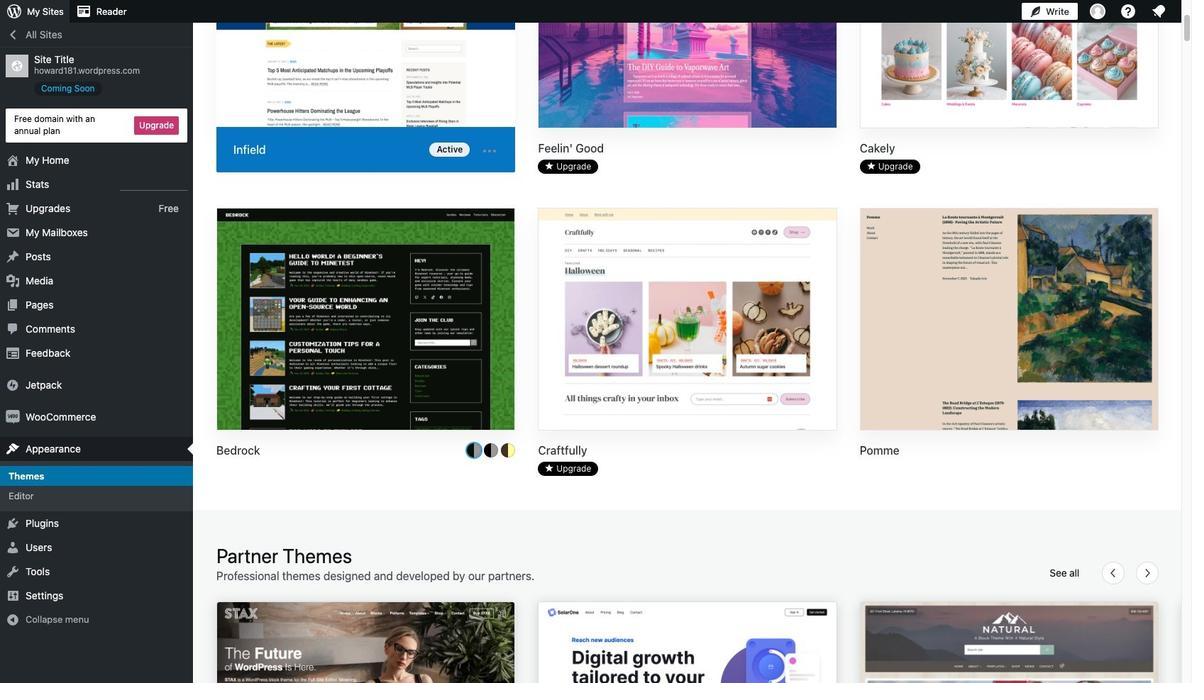Task type: describe. For each thing, give the bounding box(es) containing it.
a blog theme with a bold vaporwave aesthetic. its nostalgic atmosphere pays homage to the 80s and early 90s. image
[[539, 0, 836, 129]]

more options for theme infield image
[[481, 142, 498, 160]]

highest hourly views 0 image
[[120, 181, 187, 191]]

inspired by the iconic worlds of minecraft and minetest, bedrock is a blog theme that reminds the immersive experience of these games. image
[[217, 208, 515, 431]]

help image
[[1120, 3, 1137, 20]]

cakely is a business theme perfect for bakers or cake makers with a vibrant colour. image
[[861, 0, 1158, 129]]

solarone is a fresh, minimal, and professional wordpress block theme. this theme is suitable for corporate business websites or agencies, freelancers and small startups. image
[[539, 603, 836, 683]]



Task type: vqa. For each thing, say whether or not it's contained in the screenshot.
second Paused from the bottom
no



Task type: locate. For each thing, give the bounding box(es) containing it.
img image
[[6, 378, 20, 392], [6, 410, 20, 424]]

a cheerful wordpress blogging theme dedicated to all things homemade and delightful. image
[[539, 208, 836, 431]]

manage your notifications image
[[1150, 3, 1167, 20]]

1 vertical spatial img image
[[6, 410, 20, 424]]

1 img image from the top
[[6, 378, 20, 392]]

my profile image
[[1090, 4, 1106, 19]]

0 vertical spatial img image
[[6, 378, 20, 392]]

pomme is a simple portfolio theme for painters. image
[[861, 208, 1158, 432]]

stax is a premium block theme for the wordpress full-site editor. the design is clean, versatile, and totally customizable. additionally, the setup wizard provides a super simple installation process — so your site will appear exactly as the demo within moments of activation. image
[[217, 603, 515, 683]]

whether you're providing fishing charters or surf adventures, promoting local farmers markets or saving the whales, offering vegan cooking tips or selling organic lip balm — the natural theme is a natural choice for your wordpress website. image
[[861, 603, 1158, 683]]

a passionate sports fan blog celebrating your favorite game. image
[[216, 0, 515, 130]]

2 img image from the top
[[6, 410, 20, 424]]



